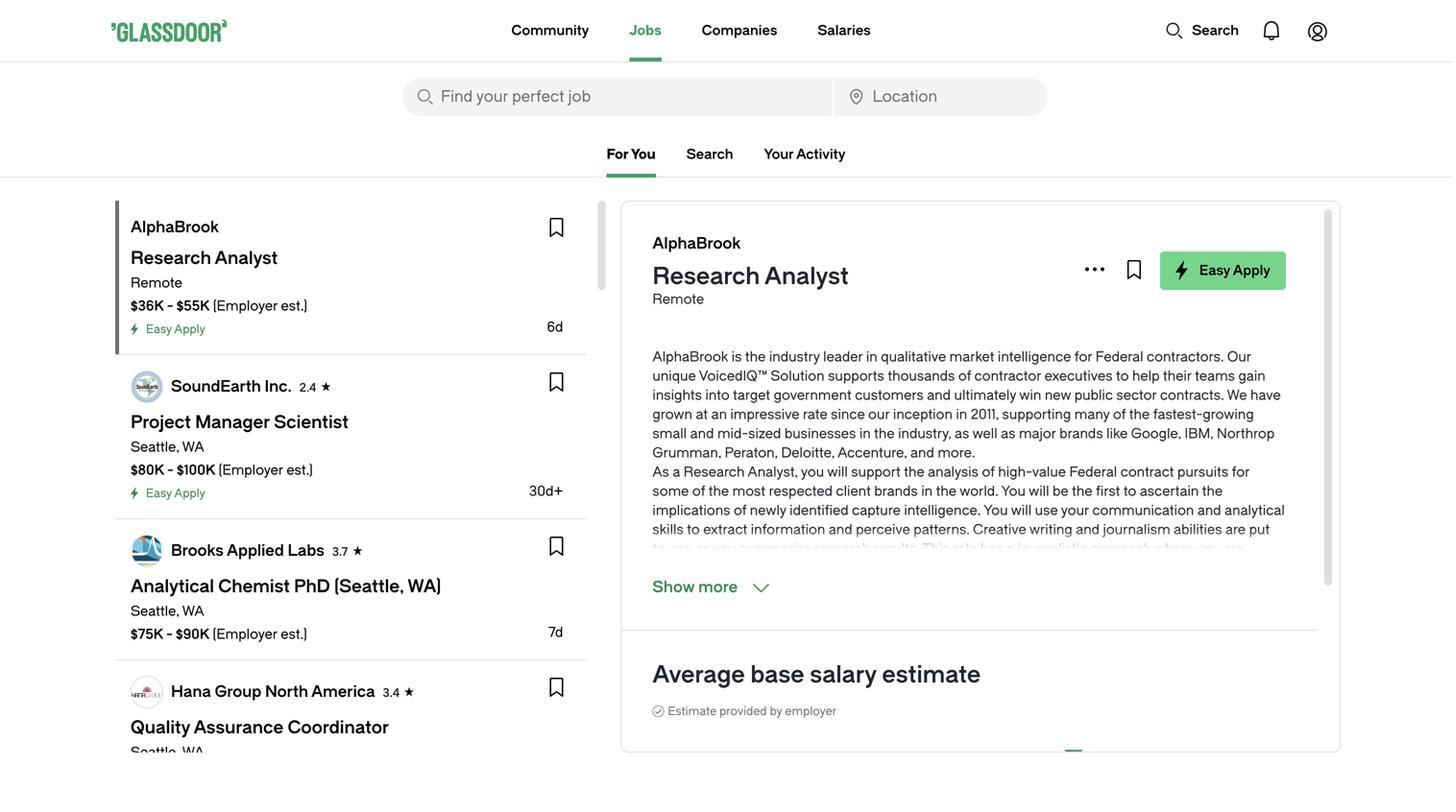 Task type: locate. For each thing, give the bounding box(es) containing it.
and right labor,
[[1260, 618, 1284, 634]]

0 vertical spatial skills
[[653, 522, 684, 538]]

0 horizontal spatial you're
[[779, 657, 818, 672]]

of up like
[[1113, 407, 1126, 423]]

the down sector
[[1129, 407, 1150, 423]]

2 wa from the top
[[182, 604, 204, 620]]

alphabrook up research analyst remote
[[653, 235, 741, 253]]

show
[[653, 579, 695, 597]]

2 vertical spatial apply
[[174, 487, 205, 500]]

wa down hana
[[182, 745, 204, 761]]

grumman,
[[653, 445, 722, 461]]

work.
[[1094, 637, 1129, 653]]

intelligence up the millions
[[854, 599, 928, 615]]

0 vertical spatial federal
[[1096, 349, 1144, 365]]

combining
[[653, 560, 721, 576]]

customers
[[855, 388, 924, 403], [653, 618, 721, 634]]

are down the analytical
[[1224, 541, 1244, 557]]

research inside research analyst remote
[[653, 263, 760, 290]]

2 vertical spatial seattle,
[[131, 745, 179, 761]]

est.) up inc.
[[281, 298, 307, 314]]

remote up unique
[[653, 292, 704, 307]]

directly
[[1009, 599, 1055, 615]]

solution
[[771, 368, 825, 384]]

easy apply for 6d
[[146, 323, 205, 336]]

pursuits
[[1178, 464, 1229, 480]]

unique
[[653, 368, 696, 384]]

1 vertical spatial easy
[[146, 323, 172, 336]]

a
[[673, 464, 680, 480], [1007, 541, 1015, 557], [703, 657, 711, 672], [822, 657, 829, 672]]

wa inside seattle, wa $75k - $90k (employer est.)
[[182, 604, 204, 620]]

hana group north america logo image
[[132, 677, 162, 708]]

use
[[1035, 503, 1058, 519], [669, 541, 692, 557]]

you're
[[1245, 637, 1284, 653], [779, 657, 818, 672]]

apply inside button
[[1233, 263, 1271, 279]]

writing up reports.
[[846, 560, 889, 576]]

alphabrook for remote
[[131, 219, 219, 236]]

2 horizontal spatial for
[[1232, 464, 1250, 480]]

alphabrook is the industry leader in qualitative market intelligence for federal contractors. our unique voicediq™ solution supports thousands of contractor executives to help their teams gain insights into target government customers and ultimately win new public sector contracts. we have grown at an impressive rate since our inception in 2011, supporting many of the fastest-growing small and mid-sized businesses in the industry, as well as major brands like google, ibm, northrop grumman, peraton, deloitte, accenture, and more. as a research analyst, you will support the analysis of high-value federal contract pursuits for some of the most respected client brands in the world. you will be the first to ascertain the implications of newly identified capture intelligence. you will use your communication and analytical skills to extract information and perceive patterns. creative writing and journalism abilities are put to use as you summarize research results. this role has a journalistic approach where you are combining both your strategic writing skills and also calling sources to gather quotes and statements for your research reports. you will be required to communicate with and interview key government stakeholders. your intelligence findings will directly impact bid decisions, and help our customers win contracts worth millions of dollars. you will be able to see the fruits of your labor, and have the opportunity to stand out among your peers with high-quality work. with alphabrook, you're not just a coworker, you're a teammate.
[[653, 349, 1285, 672]]

qualitative
[[881, 349, 946, 365]]

1 vertical spatial use
[[669, 541, 692, 557]]

0 horizontal spatial win
[[724, 618, 746, 634]]

alphabrook inside jobs list element
[[131, 219, 219, 236]]

use up combining
[[669, 541, 692, 557]]

companies
[[702, 23, 777, 38]]

easy apply button
[[1160, 252, 1286, 290]]

est.) for seattle, wa $75k - $90k (employer est.)
[[281, 627, 307, 643]]

- right $36k
[[167, 298, 173, 314]]

ultimately
[[954, 388, 1016, 403]]

seattle, up '$75k'
[[131, 604, 179, 620]]

average
[[653, 662, 745, 689]]

1 vertical spatial easy apply
[[146, 323, 205, 336]]

public
[[1075, 388, 1113, 403]]

wa up $90k
[[182, 604, 204, 620]]

2 vertical spatial easy apply
[[146, 487, 205, 500]]

salaries
[[818, 23, 871, 38]]

lottie animation container image
[[435, 0, 512, 60], [435, 0, 512, 60], [1249, 8, 1295, 54], [1295, 8, 1341, 54], [1295, 8, 1341, 54], [1165, 21, 1185, 40], [1165, 21, 1185, 40]]

are
[[1226, 522, 1246, 538], [1224, 541, 1244, 557]]

the left 'first'
[[1072, 484, 1093, 499]]

1 vertical spatial seattle,
[[131, 604, 179, 620]]

1 vertical spatial our
[[1254, 599, 1275, 615]]

1 horizontal spatial our
[[1254, 599, 1275, 615]]

0 horizontal spatial none field
[[402, 78, 832, 116]]

0 vertical spatial research
[[653, 263, 760, 290]]

have up not
[[653, 637, 683, 653]]

and down at
[[690, 426, 714, 442]]

research inside alphabrook is the industry leader in qualitative market intelligence for federal contractors. our unique voicediq™ solution supports thousands of contractor executives to help their teams gain insights into target government customers and ultimately win new public sector contracts. we have grown at an impressive rate since our inception in 2011, supporting many of the fastest-growing small and mid-sized businesses in the industry, as well as major brands like google, ibm, northrop grumman, peraton, deloitte, accenture, and more. as a research analyst, you will support the analysis of high-value federal contract pursuits for some of the most respected client brands in the world. you will be the first to ascertain the implications of newly identified capture intelligence. you will use your communication and analytical skills to extract information and perceive patterns. creative writing and journalism abilities are put to use as you summarize research results. this role has a journalistic approach where you are combining both your strategic writing skills and also calling sources to gather quotes and statements for your research reports. you will be required to communicate with and interview key government stakeholders. your intelligence findings will directly impact bid decisions, and help our customers win contracts worth millions of dollars. you will be able to see the fruits of your labor, and have the opportunity to stand out among your peers with high-quality work. with alphabrook, you're not just a coworker, you're a teammate.
[[684, 464, 745, 480]]

1 horizontal spatial help
[[1223, 599, 1251, 615]]

be down value
[[1053, 484, 1069, 499]]

seattle, down hana group north america logo
[[131, 745, 179, 761]]

est.) inside seattle, wa $80k - $100k (employer est.)
[[287, 463, 313, 478]]

at
[[696, 407, 708, 423]]

for
[[1075, 349, 1092, 365], [1232, 464, 1250, 480], [728, 580, 746, 596]]

win up the supporting on the bottom
[[1020, 388, 1042, 403]]

apply for 30d+
[[174, 487, 205, 500]]

in up supports
[[866, 349, 878, 365]]

group
[[215, 683, 261, 701]]

wa inside seattle, wa $80k - $100k (employer est.)
[[182, 439, 204, 455]]

companies link
[[702, 0, 777, 61]]

journalistic
[[1018, 541, 1088, 557]]

- right the $80k on the bottom of page
[[167, 463, 174, 478]]

1 none field from the left
[[402, 78, 832, 116]]

none field search keyword
[[402, 78, 832, 116]]

1 vertical spatial wa
[[182, 604, 204, 620]]

accenture,
[[838, 445, 907, 461]]

help up labor,
[[1223, 599, 1251, 615]]

executives
[[1045, 368, 1113, 384]]

win up opportunity at the bottom
[[724, 618, 746, 634]]

1 vertical spatial your
[[822, 599, 851, 615]]

research analyst remote
[[653, 263, 849, 307]]

0 vertical spatial government
[[774, 388, 852, 403]]

3.4
[[383, 687, 400, 700]]

1 vertical spatial skills
[[893, 560, 924, 576]]

2011,
[[971, 407, 999, 423]]

0 vertical spatial -
[[167, 298, 173, 314]]

a right has
[[1007, 541, 1015, 557]]

estimate provided by employer
[[668, 705, 837, 718]]

(employer for seattle, wa $80k - $100k (employer est.)
[[219, 463, 283, 478]]

- inside seattle, wa $75k - $90k (employer est.)
[[166, 627, 173, 643]]

2 horizontal spatial as
[[1001, 426, 1016, 442]]

- right '$75k'
[[166, 627, 173, 643]]

0 vertical spatial you're
[[1245, 637, 1284, 653]]

0 horizontal spatial use
[[669, 541, 692, 557]]

est.) inside seattle, wa $75k - $90k (employer est.)
[[281, 627, 307, 643]]

client
[[836, 484, 871, 499]]

have down gain
[[1251, 388, 1281, 403]]

peers
[[946, 637, 982, 653]]

to up sector
[[1116, 368, 1129, 384]]

you
[[801, 464, 824, 480], [713, 541, 736, 557], [1197, 541, 1221, 557]]

activity
[[796, 146, 846, 162]]

estimate
[[882, 662, 981, 689]]

to
[[1116, 368, 1129, 384], [1124, 484, 1137, 499], [687, 522, 700, 538], [653, 541, 666, 557], [1083, 560, 1096, 576], [1018, 580, 1031, 596], [1073, 618, 1086, 634], [787, 637, 800, 653]]

1 vertical spatial are
[[1224, 541, 1244, 557]]

federal up sector
[[1096, 349, 1144, 365]]

apply down $100k
[[174, 487, 205, 500]]

research down grumman,
[[684, 464, 745, 480]]

information
[[751, 522, 825, 538]]

america
[[311, 683, 375, 701]]

of up world.
[[982, 464, 995, 480]]

0 vertical spatial help
[[1132, 368, 1160, 384]]

brands up capture
[[874, 484, 918, 499]]

3 seattle, from the top
[[131, 745, 179, 761]]

apply up our
[[1233, 263, 1271, 279]]

- inside seattle, wa $80k - $100k (employer est.)
[[167, 463, 174, 478]]

remote up $36k
[[131, 275, 182, 291]]

Search location field
[[834, 78, 1048, 116]]

this
[[923, 541, 950, 557]]

2 vertical spatial (employer
[[213, 627, 277, 643]]

1 vertical spatial (employer
[[219, 463, 283, 478]]

0 horizontal spatial with
[[985, 637, 1012, 653]]

0 vertical spatial easy
[[1200, 263, 1231, 279]]

2 vertical spatial est.)
[[281, 627, 307, 643]]

easy down the $80k on the bottom of page
[[146, 487, 172, 500]]

major
[[1019, 426, 1056, 442]]

in
[[866, 349, 878, 365], [956, 407, 968, 423], [860, 426, 871, 442], [921, 484, 933, 499]]

search button
[[1156, 12, 1249, 50]]

of right fruits
[[1175, 618, 1188, 634]]

- for seattle, wa $75k - $90k (employer est.)
[[166, 627, 173, 643]]

customers up just
[[653, 618, 721, 634]]

northrop
[[1217, 426, 1275, 442]]

2 none field from the left
[[834, 78, 1048, 116]]

2 horizontal spatial be
[[1053, 484, 1069, 499]]

supports
[[828, 368, 885, 384]]

of down market
[[958, 368, 971, 384]]

est.) inside remote $36k - $55k (employer est.)
[[281, 298, 307, 314]]

2 seattle, from the top
[[131, 604, 179, 620]]

seattle, inside seattle, wa $80k - $100k (employer est.)
[[131, 439, 179, 455]]

1 horizontal spatial you're
[[1245, 637, 1284, 653]]

1 horizontal spatial intelligence
[[998, 349, 1071, 365]]

brooks applied labs
[[171, 542, 325, 560]]

you down results.
[[891, 580, 916, 596]]

0 vertical spatial seattle,
[[131, 439, 179, 455]]

1 horizontal spatial remote
[[653, 292, 704, 307]]

0 vertical spatial est.)
[[281, 298, 307, 314]]

lottie animation container image
[[1249, 8, 1295, 54]]

0 horizontal spatial remote
[[131, 275, 182, 291]]

0 vertical spatial apply
[[1233, 263, 1271, 279]]

1 vertical spatial est.)
[[287, 463, 313, 478]]

of down the most
[[734, 503, 747, 519]]

0 horizontal spatial brands
[[874, 484, 918, 499]]

in up "intelligence."
[[921, 484, 933, 499]]

1 horizontal spatial brands
[[1060, 426, 1103, 442]]

0 vertical spatial easy apply
[[1200, 263, 1271, 279]]

as up combining
[[695, 541, 710, 557]]

we
[[1227, 388, 1247, 403]]

high- up world.
[[998, 464, 1032, 480]]

provided
[[720, 705, 767, 718]]

brands down many
[[1060, 426, 1103, 442]]

2 vertical spatial -
[[166, 627, 173, 643]]

2.4
[[299, 381, 316, 395]]

for you link
[[607, 143, 656, 166]]

1 horizontal spatial win
[[1020, 388, 1042, 403]]

will up client
[[827, 464, 848, 480]]

for down both
[[728, 580, 746, 596]]

role
[[953, 541, 977, 557]]

easy up our
[[1200, 263, 1231, 279]]

as right well
[[1001, 426, 1016, 442]]

our right since
[[869, 407, 890, 423]]

1 vertical spatial with
[[985, 637, 1012, 653]]

brooks applied labs logo image
[[132, 536, 162, 567]]

a right just
[[703, 657, 711, 672]]

to up communicate
[[1083, 560, 1096, 576]]

industry,
[[898, 426, 952, 442]]

0 horizontal spatial for
[[728, 580, 746, 596]]

to down impact on the right bottom of page
[[1073, 618, 1086, 634]]

0 vertical spatial our
[[869, 407, 890, 423]]

the left the most
[[709, 484, 729, 499]]

contracts.
[[1160, 388, 1224, 403]]

skills down implications
[[653, 522, 684, 538]]

you down abilities
[[1197, 541, 1221, 557]]

0 vertical spatial wa
[[182, 439, 204, 455]]

seattle,
[[131, 439, 179, 455], [131, 604, 179, 620], [131, 745, 179, 761]]

easy apply up our
[[1200, 263, 1271, 279]]

will up the findings
[[919, 580, 939, 596]]

(employer inside seattle, wa $80k - $100k (employer est.)
[[219, 463, 283, 478]]

research down strategic
[[780, 580, 836, 596]]

a down stand
[[822, 657, 829, 672]]

estimate
[[668, 705, 717, 718]]

0 vertical spatial high-
[[998, 464, 1032, 480]]

1 horizontal spatial with
[[1127, 580, 1154, 596]]

sized
[[748, 426, 781, 442]]

easy apply
[[1200, 263, 1271, 279], [146, 323, 205, 336], [146, 487, 205, 500]]

$55k
[[177, 298, 210, 314]]

1 horizontal spatial be
[[1023, 618, 1039, 634]]

identified
[[790, 503, 849, 519]]

more
[[698, 579, 738, 597]]

seattle, inside seattle, wa $75k - $90k (employer est.)
[[131, 604, 179, 620]]

alphabrook for research analyst
[[653, 235, 741, 253]]

easy apply down the $55k
[[146, 323, 205, 336]]

1 horizontal spatial none field
[[834, 78, 1048, 116]]

and up interview
[[1191, 560, 1215, 576]]

1 vertical spatial help
[[1223, 599, 1251, 615]]

0 horizontal spatial as
[[695, 541, 710, 557]]

apply down the $55k
[[174, 323, 205, 336]]

(employer inside seattle, wa $75k - $90k (employer est.)
[[213, 627, 277, 643]]

1 vertical spatial apply
[[174, 323, 205, 336]]

0 horizontal spatial our
[[869, 407, 890, 423]]

first
[[1096, 484, 1120, 499]]

labs
[[288, 542, 325, 560]]

help up sector
[[1132, 368, 1160, 384]]

you down deloitte,
[[801, 464, 824, 480]]

you're down stand
[[779, 657, 818, 672]]

1 horizontal spatial use
[[1035, 503, 1058, 519]]

1 vertical spatial -
[[167, 463, 174, 478]]

-
[[167, 298, 173, 314], [167, 463, 174, 478], [166, 627, 173, 643]]

1 horizontal spatial writing
[[1030, 522, 1073, 538]]

1 horizontal spatial search
[[1192, 23, 1239, 38]]

you right for
[[631, 146, 656, 162]]

seattle, up the $80k on the bottom of page
[[131, 439, 179, 455]]

0 horizontal spatial search
[[687, 146, 733, 162]]

research up strategic
[[815, 541, 870, 557]]

apply for 6d
[[174, 323, 205, 336]]

our down key
[[1254, 599, 1275, 615]]

reports.
[[839, 580, 889, 596]]

(employer for seattle, wa $75k - $90k (employer est.)
[[213, 627, 277, 643]]

0 vertical spatial your
[[764, 146, 794, 162]]

0 horizontal spatial have
[[653, 637, 683, 653]]

0 vertical spatial research
[[815, 541, 870, 557]]

2 vertical spatial be
[[1023, 618, 1039, 634]]

intelligence up the contractor
[[998, 349, 1071, 365]]

for up executives
[[1075, 349, 1092, 365]]

2 vertical spatial for
[[728, 580, 746, 596]]

0 vertical spatial customers
[[855, 388, 924, 403]]

dollars.
[[923, 618, 969, 634]]

hana
[[171, 683, 211, 701]]

remote inside research analyst remote
[[653, 292, 704, 307]]

1 wa from the top
[[182, 439, 204, 455]]

none field the search location
[[834, 78, 1048, 116]]

among
[[867, 637, 912, 653]]

federal up 'first'
[[1070, 464, 1117, 480]]

1 vertical spatial research
[[684, 464, 745, 480]]

0 horizontal spatial writing
[[846, 560, 889, 576]]

1 vertical spatial you're
[[779, 657, 818, 672]]

journalism
[[1103, 522, 1171, 538]]

customers down thousands
[[855, 388, 924, 403]]

0 vertical spatial intelligence
[[998, 349, 1071, 365]]

$36k
[[131, 298, 164, 314]]

be down directly
[[1023, 618, 1039, 634]]

writing up journalistic
[[1030, 522, 1073, 538]]

0 horizontal spatial be
[[943, 580, 959, 596]]

with right the peers
[[985, 637, 1012, 653]]

(employer right $90k
[[213, 627, 277, 643]]

research
[[653, 263, 760, 290], [684, 464, 745, 480]]

2 vertical spatial easy
[[146, 487, 172, 500]]

est.) up the north
[[281, 627, 307, 643]]

1 vertical spatial customers
[[653, 618, 721, 634]]

your activity
[[764, 146, 846, 162]]

your inside alphabrook is the industry leader in qualitative market intelligence for federal contractors. our unique voicediq™ solution supports thousands of contractor executives to help their teams gain insights into target government customers and ultimately win new public sector contracts. we have grown at an impressive rate since our inception in 2011, supporting many of the fastest-growing small and mid-sized businesses in the industry, as well as major brands like google, ibm, northrop grumman, peraton, deloitte, accenture, and more. as a research analyst, you will support the analysis of high-value federal contract pursuits for some of the most respected client brands in the world. you will be the first to ascertain the implications of newly identified capture intelligence. you will use your communication and analytical skills to extract information and perceive patterns. creative writing and journalism abilities are put to use as you summarize research results. this role has a journalistic approach where you are combining both your strategic writing skills and also calling sources to gather quotes and statements for your research reports. you will be required to communicate with and interview key government stakeholders. your intelligence findings will directly impact bid decisions, and help our customers win contracts worth millions of dollars. you will be able to see the fruits of your labor, and have the opportunity to stand out among your peers with high-quality work. with alphabrook, you're not just a coworker, you're a teammate.
[[822, 599, 851, 615]]

1 seattle, from the top
[[131, 439, 179, 455]]

of up implications
[[692, 484, 705, 499]]

for right pursuits
[[1232, 464, 1250, 480]]

1 vertical spatial win
[[724, 618, 746, 634]]

0 vertical spatial for
[[1075, 349, 1092, 365]]

None field
[[402, 78, 832, 116], [834, 78, 1048, 116]]

1 vertical spatial writing
[[846, 560, 889, 576]]



Task type: vqa. For each thing, say whether or not it's contained in the screenshot.
This
yes



Task type: describe. For each thing, give the bounding box(es) containing it.
small
[[653, 426, 687, 442]]

the up accenture,
[[874, 426, 895, 442]]

you inside "link"
[[631, 146, 656, 162]]

insights
[[653, 388, 702, 403]]

and down this
[[927, 560, 951, 576]]

1 horizontal spatial government
[[774, 388, 852, 403]]

- inside remote $36k - $55k (employer est.)
[[167, 298, 173, 314]]

newly
[[750, 503, 786, 519]]

the up just
[[686, 637, 707, 653]]

see
[[1089, 618, 1112, 634]]

analyst
[[765, 263, 849, 290]]

inc.
[[265, 378, 292, 396]]

1 vertical spatial brands
[[874, 484, 918, 499]]

0 vertical spatial with
[[1127, 580, 1154, 596]]

$100k
[[177, 463, 215, 478]]

will down required
[[985, 599, 1005, 615]]

teammate.
[[833, 657, 902, 672]]

grown
[[653, 407, 693, 423]]

by
[[770, 705, 782, 718]]

analytical
[[1225, 503, 1285, 519]]

to up combining
[[653, 541, 666, 557]]

more.
[[938, 445, 975, 461]]

analyst,
[[748, 464, 798, 480]]

1 vertical spatial for
[[1232, 464, 1250, 480]]

1 vertical spatial research
[[780, 580, 836, 596]]

creative
[[973, 522, 1027, 538]]

easy inside button
[[1200, 263, 1231, 279]]

an
[[711, 407, 727, 423]]

jobs
[[629, 23, 662, 38]]

soundearth inc. logo image
[[132, 372, 162, 402]]

est.) for seattle, wa $80k - $100k (employer est.)
[[287, 463, 313, 478]]

easy apply inside easy apply button
[[1200, 263, 1271, 279]]

will down directly
[[999, 618, 1020, 634]]

intelligence.
[[904, 503, 981, 519]]

your down summarize
[[756, 560, 784, 576]]

0 horizontal spatial your
[[764, 146, 794, 162]]

0 horizontal spatial skills
[[653, 522, 684, 538]]

new
[[1045, 388, 1071, 403]]

$90k
[[176, 627, 210, 643]]

and down quotes
[[1157, 580, 1181, 596]]

results.
[[874, 541, 920, 557]]

1 horizontal spatial skills
[[893, 560, 924, 576]]

average base salary estimate
[[653, 662, 981, 689]]

impressive
[[730, 407, 800, 423]]

1 vertical spatial be
[[943, 580, 959, 596]]

sector
[[1117, 388, 1157, 403]]

seattle, for $80k
[[131, 439, 179, 455]]

world.
[[960, 484, 999, 499]]

and up abilities
[[1198, 503, 1222, 519]]

1 vertical spatial government
[[653, 599, 731, 615]]

in left 2011,
[[956, 407, 968, 423]]

1 horizontal spatial for
[[1075, 349, 1092, 365]]

the down bid
[[1115, 618, 1136, 634]]

easy for 30d+
[[146, 487, 172, 500]]

able
[[1043, 618, 1070, 634]]

you right world.
[[1001, 484, 1026, 499]]

1 vertical spatial high-
[[1015, 637, 1049, 653]]

show more
[[653, 579, 738, 597]]

seattle, for $75k
[[131, 604, 179, 620]]

has
[[981, 541, 1004, 557]]

you up 'creative'
[[984, 503, 1008, 519]]

applied
[[227, 542, 284, 560]]

soundearth
[[171, 378, 261, 396]]

0 horizontal spatial customers
[[653, 618, 721, 634]]

analysis
[[928, 464, 979, 480]]

$75k
[[131, 627, 163, 643]]

deloitte,
[[781, 445, 835, 461]]

and down interview
[[1196, 599, 1220, 615]]

easy apply for 30d+
[[146, 487, 205, 500]]

wa for $90k
[[182, 604, 204, 620]]

for
[[607, 146, 629, 162]]

1 horizontal spatial you
[[801, 464, 824, 480]]

and down industry,
[[911, 445, 934, 461]]

alphabrook inside alphabrook is the industry leader in qualitative market intelligence for federal contractors. our unique voicediq™ solution supports thousands of contractor executives to help their teams gain insights into target government customers and ultimately win new public sector contracts. we have grown at an impressive rate since our inception in 2011, supporting many of the fastest-growing small and mid-sized businesses in the industry, as well as major brands like google, ibm, northrop grumman, peraton, deloitte, accenture, and more. as a research analyst, you will support the analysis of high-value federal contract pursuits for some of the most respected client brands in the world. you will be the first to ascertain the implications of newly identified capture intelligence. you will use your communication and analytical skills to extract information and perceive patterns. creative writing and journalism abilities are put to use as you summarize research results. this role has a journalistic approach where you are combining both your strategic writing skills and also calling sources to gather quotes and statements for your research reports. you will be required to communicate with and interview key government stakeholders. your intelligence findings will directly impact bid decisions, and help our customers win contracts worth millions of dollars. you will be able to see the fruits of your labor, and have the opportunity to stand out among your peers with high-quality work. with alphabrook, you're not just a coworker, you're a teammate.
[[653, 349, 728, 365]]

to down contracts
[[787, 637, 800, 653]]

30d+
[[529, 484, 563, 499]]

key
[[1245, 580, 1266, 596]]

impact
[[1058, 599, 1103, 615]]

1 vertical spatial federal
[[1070, 464, 1117, 480]]

value
[[1032, 464, 1066, 480]]

seattle, wa
[[131, 745, 204, 761]]

the right is
[[745, 349, 766, 365]]

their
[[1163, 368, 1192, 384]]

1 horizontal spatial customers
[[855, 388, 924, 403]]

both
[[724, 560, 753, 576]]

0 vertical spatial writing
[[1030, 522, 1073, 538]]

a right as
[[673, 464, 680, 480]]

you up the peers
[[972, 618, 996, 634]]

the up "intelligence."
[[936, 484, 957, 499]]

extract
[[703, 522, 748, 538]]

businesses
[[785, 426, 856, 442]]

required
[[962, 580, 1015, 596]]

opportunity
[[710, 637, 784, 653]]

to right 'first'
[[1124, 484, 1137, 499]]

your down dollars.
[[915, 637, 943, 653]]

7d
[[549, 625, 563, 641]]

teams
[[1195, 368, 1235, 384]]

thousands
[[888, 368, 955, 384]]

and down the "identified"
[[829, 522, 853, 538]]

statements
[[653, 580, 725, 596]]

1 vertical spatial search
[[687, 146, 733, 162]]

findings
[[931, 599, 982, 615]]

salaries link
[[818, 0, 871, 61]]

0 horizontal spatial you
[[713, 541, 736, 557]]

1 vertical spatial have
[[653, 637, 683, 653]]

0 horizontal spatial help
[[1132, 368, 1160, 384]]

supporting
[[1002, 407, 1071, 423]]

wa for $100k
[[182, 439, 204, 455]]

and up approach
[[1076, 522, 1100, 538]]

will down value
[[1029, 484, 1049, 499]]

and up inception
[[927, 388, 951, 403]]

1 horizontal spatial as
[[955, 426, 970, 442]]

6d
[[547, 319, 563, 335]]

of up among
[[907, 618, 920, 634]]

into
[[705, 388, 730, 403]]

0 vertical spatial have
[[1251, 388, 1281, 403]]

your up journalistic
[[1061, 503, 1089, 519]]

search link
[[687, 146, 733, 162]]

support
[[851, 464, 901, 480]]

easy for 6d
[[146, 323, 172, 336]]

0 horizontal spatial intelligence
[[854, 599, 928, 615]]

voicediq™
[[699, 368, 767, 384]]

out
[[842, 637, 863, 653]]

search inside button
[[1192, 23, 1239, 38]]

capture
[[852, 503, 901, 519]]

your up the alphabrook,
[[1191, 618, 1219, 634]]

the right support
[[904, 464, 925, 480]]

salary
[[810, 662, 877, 689]]

with
[[1132, 637, 1160, 653]]

Search keyword field
[[402, 78, 832, 116]]

the down pursuits
[[1202, 484, 1223, 499]]

your up stakeholders.
[[749, 580, 777, 596]]

3 wa from the top
[[182, 745, 204, 761]]

market
[[950, 349, 995, 365]]

0 vertical spatial are
[[1226, 522, 1246, 538]]

in up accenture,
[[860, 426, 871, 442]]

2 horizontal spatial you
[[1197, 541, 1221, 557]]

- for seattle, wa $80k - $100k (employer est.)
[[167, 463, 174, 478]]

calling
[[984, 560, 1026, 576]]

to down implications
[[687, 522, 700, 538]]

0 vertical spatial brands
[[1060, 426, 1103, 442]]

most
[[733, 484, 766, 499]]

remote inside remote $36k - $55k (employer est.)
[[131, 275, 182, 291]]

jobs list element
[[115, 201, 586, 791]]

0 vertical spatial win
[[1020, 388, 1042, 403]]

remote $36k - $55k (employer est.)
[[131, 275, 307, 314]]

will up 'creative'
[[1011, 503, 1032, 519]]

respected
[[769, 484, 833, 499]]

jobs link
[[629, 0, 662, 61]]

3.7
[[332, 546, 348, 559]]

alphabrook,
[[1163, 637, 1242, 653]]

not
[[653, 657, 674, 672]]

fruits
[[1139, 618, 1172, 634]]

to up directly
[[1018, 580, 1031, 596]]

contractor
[[975, 368, 1041, 384]]

some
[[653, 484, 689, 499]]

many
[[1075, 407, 1110, 423]]

approach
[[1091, 541, 1152, 557]]

(employer inside remote $36k - $55k (employer est.)
[[213, 298, 278, 314]]

0 vertical spatial use
[[1035, 503, 1058, 519]]



